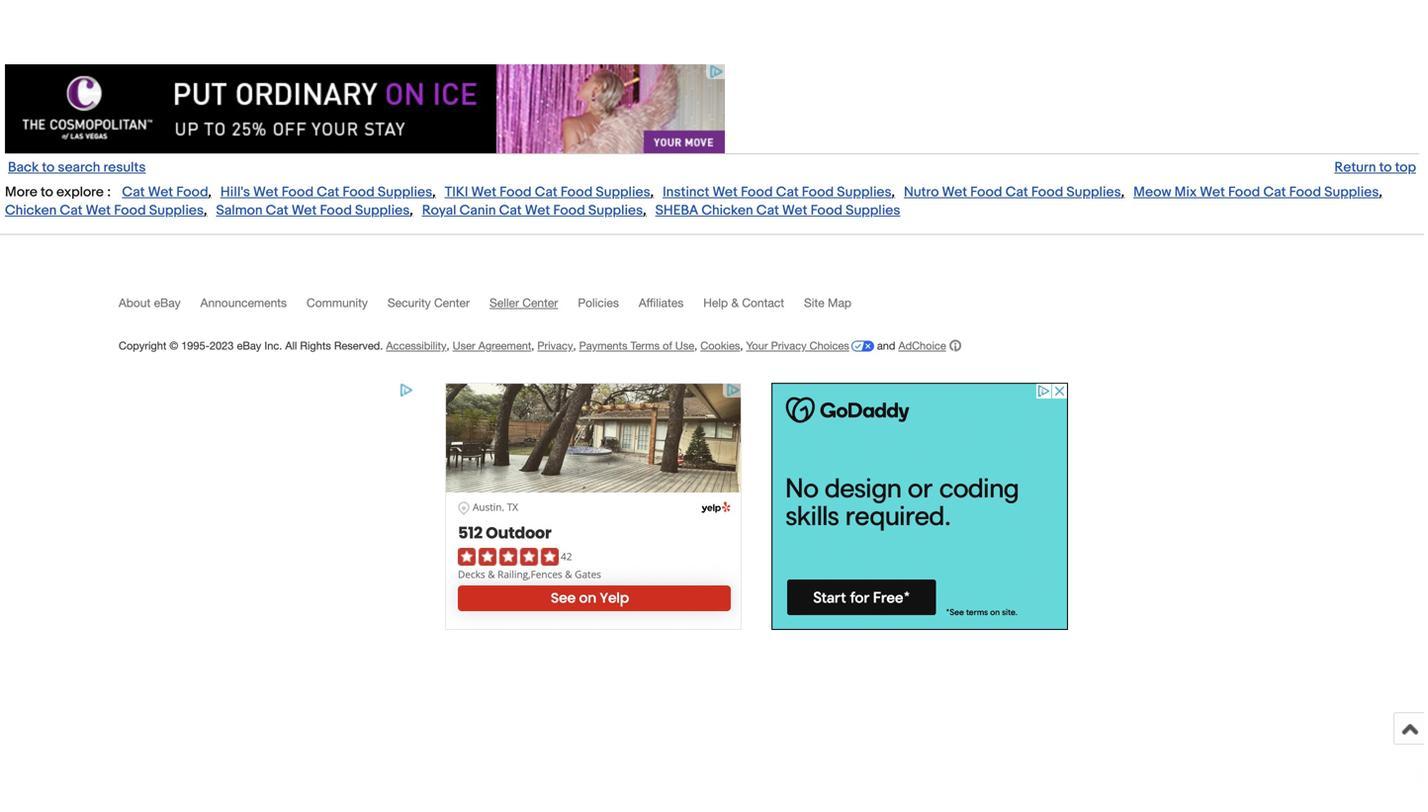 Task type: locate. For each thing, give the bounding box(es) containing it.
sheba
[[655, 202, 698, 219]]

to right back
[[42, 159, 55, 176]]

wet right "canin"
[[525, 202, 550, 219]]

security center link
[[388, 296, 490, 318]]

center for security center
[[434, 296, 470, 310]]

announcements link
[[200, 296, 307, 318]]

2023
[[210, 339, 234, 352]]

1 horizontal spatial chicken
[[702, 202, 753, 219]]

announcements
[[200, 296, 287, 310]]

0 horizontal spatial center
[[434, 296, 470, 310]]

seller center link
[[490, 296, 578, 318]]

center for seller center
[[522, 296, 558, 310]]

to left top
[[1379, 159, 1392, 176]]

1 horizontal spatial ebay
[[237, 339, 261, 352]]

privacy link
[[537, 339, 573, 352]]

back to search results
[[8, 159, 146, 176]]

privacy
[[537, 339, 573, 352], [771, 339, 807, 352]]

, left privacy link
[[531, 339, 534, 352]]

to for return
[[1379, 159, 1392, 176]]

,
[[208, 184, 212, 201], [432, 184, 436, 201], [650, 184, 654, 201], [892, 184, 895, 201], [1121, 184, 1125, 201], [1379, 184, 1382, 201], [204, 202, 207, 219], [410, 202, 413, 219], [643, 202, 646, 219], [447, 339, 450, 352], [531, 339, 534, 352], [573, 339, 576, 352], [694, 339, 697, 352], [740, 339, 743, 352]]

tiki
[[445, 184, 468, 201]]

center
[[434, 296, 470, 310], [522, 296, 558, 310]]

security
[[388, 296, 431, 310]]

user
[[453, 339, 475, 352]]

supplies up royal
[[378, 184, 432, 201]]

supplies left instinct
[[596, 184, 650, 201]]

0 horizontal spatial ebay
[[154, 296, 181, 310]]

copyright © 1995-2023 ebay inc. all rights reserved. accessibility , user agreement , privacy , payments terms of use , cookies , your privacy choices
[[119, 339, 849, 352]]

0 horizontal spatial privacy
[[537, 339, 573, 352]]

payments
[[579, 339, 628, 352]]

payments terms of use link
[[579, 339, 694, 352]]

, left payments
[[573, 339, 576, 352]]

about ebay
[[119, 296, 181, 310]]

search
[[58, 159, 100, 176]]

cat
[[122, 184, 145, 201], [317, 184, 340, 201], [535, 184, 558, 201], [776, 184, 799, 201], [1006, 184, 1028, 201], [1263, 184, 1286, 201], [60, 202, 83, 219], [266, 202, 289, 219], [499, 202, 522, 219], [756, 202, 779, 219]]

results
[[103, 159, 146, 176]]

advertisement region
[[5, 64, 725, 153], [119, 383, 415, 630], [445, 383, 742, 630], [771, 383, 1068, 630]]

wet right salmon on the left of the page
[[292, 202, 317, 219]]

return to top link
[[1332, 159, 1419, 176]]

cat right hill's
[[317, 184, 340, 201]]

1 vertical spatial ebay
[[237, 339, 261, 352]]

terms
[[631, 339, 660, 352]]

seller
[[490, 296, 519, 310]]

1 horizontal spatial privacy
[[771, 339, 807, 352]]

top
[[1395, 159, 1416, 176]]

, left hill's
[[208, 184, 212, 201]]

center right the security
[[434, 296, 470, 310]]

1995-
[[181, 339, 210, 352]]

supplies left meow
[[1067, 184, 1121, 201]]

security center
[[388, 296, 470, 310]]

ebay
[[154, 296, 181, 310], [237, 339, 261, 352]]

footer
[[0, 234, 1424, 745]]

2 chicken from the left
[[702, 202, 753, 219]]

ebay right the about
[[154, 296, 181, 310]]

policies link
[[578, 296, 639, 318]]

contact
[[742, 296, 784, 310]]

, left user
[[447, 339, 450, 352]]

policies
[[578, 296, 619, 310]]

, up royal
[[432, 184, 436, 201]]

2 privacy from the left
[[771, 339, 807, 352]]

nutro
[[904, 184, 939, 201]]

food
[[176, 184, 208, 201], [282, 184, 314, 201], [343, 184, 375, 201], [500, 184, 532, 201], [561, 184, 593, 201], [741, 184, 773, 201], [802, 184, 834, 201], [970, 184, 1002, 201], [1031, 184, 1063, 201], [1228, 184, 1260, 201], [1289, 184, 1321, 201], [114, 202, 146, 219], [320, 202, 352, 219], [553, 202, 585, 219], [811, 202, 843, 219]]

supplies down return
[[1324, 184, 1379, 201]]

inc.
[[264, 339, 282, 352]]

wet down quick links navigation at top
[[713, 184, 738, 201]]

chicken
[[5, 202, 57, 219], [702, 202, 753, 219]]

center right seller
[[522, 296, 558, 310]]

about ebay link
[[119, 296, 200, 318]]

wet
[[148, 184, 173, 201], [253, 184, 278, 201], [471, 184, 497, 201], [713, 184, 738, 201], [942, 184, 967, 201], [1200, 184, 1225, 201], [86, 202, 111, 219], [292, 202, 317, 219], [525, 202, 550, 219], [782, 202, 807, 219]]

, left royal
[[410, 202, 413, 219]]

rights
[[300, 339, 331, 352]]

about
[[119, 296, 151, 310]]

chicken down more
[[5, 202, 57, 219]]

your
[[746, 339, 768, 352]]

2 center from the left
[[522, 296, 558, 310]]

all
[[285, 339, 297, 352]]

hill's
[[220, 184, 250, 201]]

1 center from the left
[[434, 296, 470, 310]]

chicken down instinct
[[702, 202, 753, 219]]

canin
[[459, 202, 496, 219]]

wet right mix
[[1200, 184, 1225, 201]]

community link
[[307, 296, 388, 318]]

cat right :
[[122, 184, 145, 201]]

to for back
[[42, 159, 55, 176]]

and adchoice
[[874, 339, 946, 352]]

, left instinct
[[650, 184, 654, 201]]

privacy down seller center link
[[537, 339, 573, 352]]

cat down quick links navigation at top
[[756, 202, 779, 219]]

privacy right your
[[771, 339, 807, 352]]

:
[[107, 184, 111, 201]]

ebay left inc.
[[237, 339, 261, 352]]

help & contact
[[703, 296, 784, 310]]

supplies
[[378, 184, 432, 201], [596, 184, 650, 201], [837, 184, 892, 201], [1067, 184, 1121, 201], [1324, 184, 1379, 201], [149, 202, 204, 219], [355, 202, 410, 219], [588, 202, 643, 219], [846, 202, 900, 219]]

return to top
[[1335, 159, 1416, 176]]

cat right tiki
[[535, 184, 558, 201]]

wet right "nutro"
[[942, 184, 967, 201]]

1 horizontal spatial center
[[522, 296, 558, 310]]

supplies left salmon on the left of the page
[[149, 202, 204, 219]]

0 horizontal spatial chicken
[[5, 202, 57, 219]]

accessibility
[[386, 339, 447, 352]]

supplies left royal
[[355, 202, 410, 219]]

help
[[703, 296, 728, 310]]

to right more
[[41, 184, 53, 201]]

cat wet food , hill's wet food cat food supplies , tiki wet food cat food supplies , instinct wet food cat food supplies , nutro wet food cat food supplies , meow mix wet food cat food supplies , chicken cat wet food supplies , salmon cat wet food supplies , royal canin cat wet food supplies , sheba chicken cat wet food supplies
[[5, 184, 1382, 219]]

more
[[5, 184, 38, 201]]

supplies up map
[[846, 202, 900, 219]]

meow
[[1133, 184, 1172, 201]]

&
[[731, 296, 739, 310]]

affiliates link
[[639, 296, 703, 318]]

affiliates
[[639, 296, 684, 310]]

of
[[663, 339, 672, 352]]

to
[[42, 159, 55, 176], [1379, 159, 1392, 176], [41, 184, 53, 201]]

, left salmon on the left of the page
[[204, 202, 207, 219]]



Task type: vqa. For each thing, say whether or not it's contained in the screenshot.
About eBay
yes



Task type: describe. For each thing, give the bounding box(es) containing it.
, down return to top
[[1379, 184, 1382, 201]]

cat right salmon on the left of the page
[[266, 202, 289, 219]]

adchoice link
[[898, 339, 961, 352]]

use
[[675, 339, 694, 352]]

supplies left "nutro"
[[837, 184, 892, 201]]

sheba chicken cat wet food supplies link
[[655, 202, 900, 219]]

©
[[169, 339, 178, 352]]

site map link
[[804, 296, 871, 318]]

1 privacy from the left
[[537, 339, 573, 352]]

reserved.
[[334, 339, 383, 352]]

, left "nutro"
[[892, 184, 895, 201]]

community
[[307, 296, 368, 310]]

your privacy choices link
[[746, 339, 874, 352]]

cat up sheba chicken cat wet food supplies link
[[776, 184, 799, 201]]

, left cookies
[[694, 339, 697, 352]]

agreement
[[478, 339, 531, 352]]

footer containing about ebay
[[0, 234, 1424, 745]]

user agreement link
[[453, 339, 531, 352]]

cat down explore in the left of the page
[[60, 202, 83, 219]]

to for more
[[41, 184, 53, 201]]

instinct
[[663, 184, 709, 201]]

back to search results link
[[5, 159, 149, 176]]

mix
[[1175, 184, 1197, 201]]

wet up the site at the top of the page
[[782, 202, 807, 219]]

and
[[877, 339, 895, 352]]

return
[[1335, 159, 1376, 176]]

map
[[828, 296, 852, 310]]

help & contact link
[[703, 296, 804, 318]]

explore
[[56, 184, 104, 201]]

site
[[804, 296, 825, 310]]

choices
[[810, 339, 849, 352]]

wet down :
[[86, 202, 111, 219]]

0 vertical spatial ebay
[[154, 296, 181, 310]]

wet up "canin"
[[471, 184, 497, 201]]

, left sheba
[[643, 202, 646, 219]]

accessibility link
[[386, 339, 447, 352]]

supplies left sheba
[[588, 202, 643, 219]]

salmon
[[216, 202, 263, 219]]

quick links navigation
[[5, 153, 1419, 176]]

site map
[[804, 296, 852, 310]]

back
[[8, 159, 39, 176]]

seller center
[[490, 296, 558, 310]]

copyright
[[119, 339, 166, 352]]

cat right "canin"
[[499, 202, 522, 219]]

cookies link
[[700, 339, 740, 352]]

cookies
[[700, 339, 740, 352]]

1 chicken from the left
[[5, 202, 57, 219]]

more to explore :
[[5, 184, 111, 201]]

royal
[[422, 202, 456, 219]]

cat right "nutro"
[[1006, 184, 1028, 201]]

wet right :
[[148, 184, 173, 201]]

, left your
[[740, 339, 743, 352]]

adchoice
[[898, 339, 946, 352]]

cat right mix
[[1263, 184, 1286, 201]]

, left meow
[[1121, 184, 1125, 201]]

wet right hill's
[[253, 184, 278, 201]]



